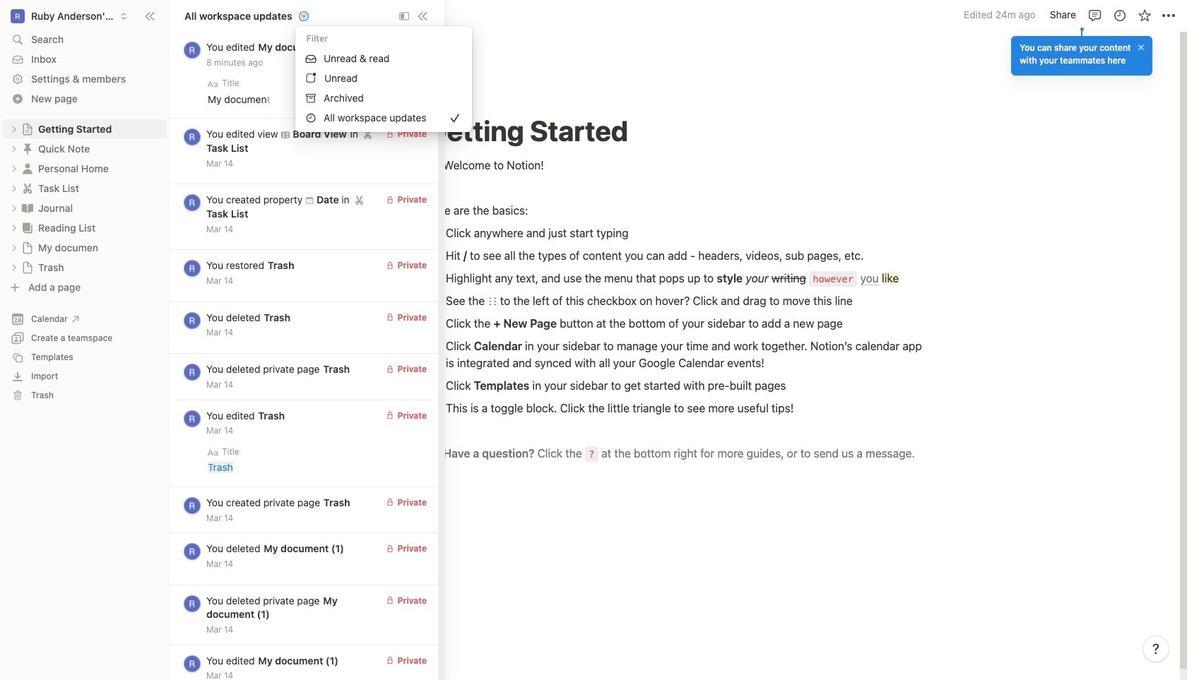 Task type: vqa. For each thing, say whether or not it's contained in the screenshot.
fourth Open icon from the top of the page
no



Task type: describe. For each thing, give the bounding box(es) containing it.
comments image
[[1089, 8, 1103, 22]]

👉 image
[[426, 444, 440, 462]]

favorite image
[[1138, 8, 1152, 22]]



Task type: locate. For each thing, give the bounding box(es) containing it.
close sidebar image
[[144, 10, 156, 22]]

👋 image
[[426, 156, 440, 174]]

updates image
[[1113, 8, 1127, 22]]



